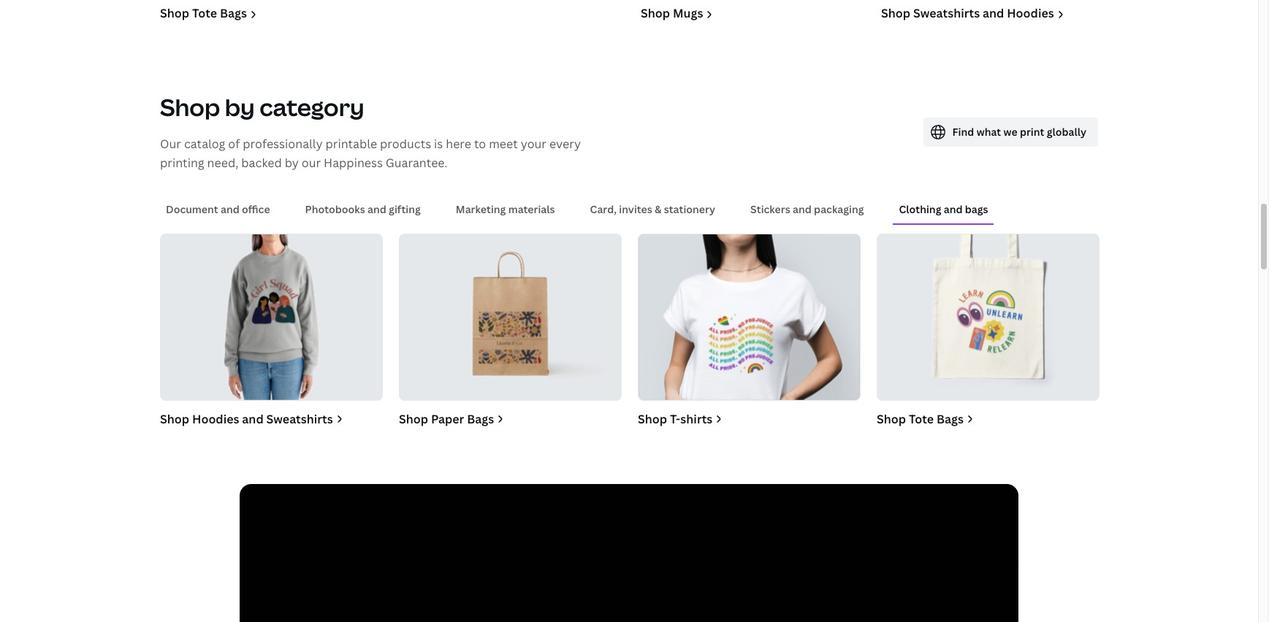 Task type: vqa. For each thing, say whether or not it's contained in the screenshot.
printing
yes



Task type: locate. For each thing, give the bounding box(es) containing it.
photobooks and gifting button
[[299, 196, 427, 224]]

tote
[[192, 5, 217, 21], [909, 412, 934, 428]]

meet
[[489, 136, 518, 152]]

by
[[225, 91, 255, 123], [285, 155, 299, 171]]

here
[[446, 136, 471, 152]]

shop
[[160, 5, 189, 21], [641, 5, 670, 21], [882, 5, 911, 21], [160, 91, 220, 123], [160, 412, 189, 428], [399, 412, 428, 428], [638, 412, 668, 428], [877, 412, 907, 428]]

shop tote bags image
[[878, 235, 1099, 401]]

and for clothing and bags
[[944, 203, 963, 216]]

sweatshirts
[[914, 5, 980, 21], [266, 412, 333, 428]]

1 horizontal spatial sweatshirts
[[914, 5, 980, 21]]

card, invites & stationery button
[[584, 196, 722, 224]]

shop mugs
[[641, 5, 704, 21]]

gifting
[[389, 203, 421, 216]]

photobooks and gifting
[[305, 203, 421, 216]]

shop mugs link
[[641, 0, 858, 22]]

your
[[521, 136, 547, 152]]

1 horizontal spatial by
[[285, 155, 299, 171]]

shop hoodies and sweatshirts image
[[161, 235, 382, 401]]

card, invites & stationery
[[590, 203, 716, 216]]

and for document and office
[[221, 203, 240, 216]]

professionally
[[243, 136, 323, 152]]

1 horizontal spatial hoodies
[[1007, 5, 1055, 21]]

what
[[977, 125, 1002, 139]]

0 horizontal spatial hoodies
[[192, 412, 239, 428]]

clothing and bags
[[900, 203, 989, 216]]

1 vertical spatial shop tote bags
[[877, 412, 964, 428]]

bags for shop paper bags link
[[467, 412, 494, 428]]

printable
[[326, 136, 377, 152]]

&
[[655, 203, 662, 216]]

2 horizontal spatial bags
[[937, 412, 964, 428]]

by up of
[[225, 91, 255, 123]]

0 vertical spatial shop tote bags
[[160, 5, 247, 21]]

our catalog of professionally printable products is here to meet your every printing need, backed by our happiness guarantee.
[[160, 136, 581, 171]]

catalog
[[184, 136, 225, 152]]

our
[[160, 136, 181, 152]]

card,
[[590, 203, 617, 216]]

bags
[[965, 203, 989, 216]]

0 vertical spatial hoodies
[[1007, 5, 1055, 21]]

paper
[[431, 412, 464, 428]]

0 horizontal spatial tote
[[192, 5, 217, 21]]

0 vertical spatial shop tote bags link
[[160, 0, 618, 22]]

shop tote bags link
[[160, 0, 618, 22], [877, 234, 1100, 429]]

office
[[242, 203, 270, 216]]

is
[[434, 136, 443, 152]]

1 vertical spatial by
[[285, 155, 299, 171]]

0 vertical spatial by
[[225, 91, 255, 123]]

0 vertical spatial tote
[[192, 5, 217, 21]]

photobooks
[[305, 203, 365, 216]]

backed
[[241, 155, 282, 171]]

document
[[166, 203, 218, 216]]

0 horizontal spatial sweatshirts
[[266, 412, 333, 428]]

shop paper bags image
[[400, 235, 621, 401]]

1 vertical spatial hoodies
[[192, 412, 239, 428]]

shop tote bags
[[160, 5, 247, 21], [877, 412, 964, 428]]

stickers and packaging
[[751, 203, 864, 216]]

every
[[550, 136, 581, 152]]

and for stickers and packaging
[[793, 203, 812, 216]]

our
[[302, 155, 321, 171]]

1 horizontal spatial tote
[[909, 412, 934, 428]]

and inside button
[[368, 203, 387, 216]]

hoodies
[[1007, 5, 1055, 21], [192, 412, 239, 428]]

1 horizontal spatial bags
[[467, 412, 494, 428]]

find what we print globally link
[[924, 118, 1099, 147]]

clothing and bags button
[[894, 196, 995, 224]]

1 horizontal spatial shop tote bags link
[[877, 234, 1100, 429]]

bags for bottom shop tote bags link
[[937, 412, 964, 428]]

0 vertical spatial sweatshirts
[[914, 5, 980, 21]]

and
[[983, 5, 1005, 21], [221, 203, 240, 216], [368, 203, 387, 216], [793, 203, 812, 216], [944, 203, 963, 216], [242, 412, 264, 428]]

and for photobooks and gifting
[[368, 203, 387, 216]]

to
[[474, 136, 486, 152]]

bags
[[220, 5, 247, 21], [467, 412, 494, 428], [937, 412, 964, 428]]

by left our
[[285, 155, 299, 171]]

0 horizontal spatial by
[[225, 91, 255, 123]]

1 vertical spatial tote
[[909, 412, 934, 428]]

document and office button
[[160, 196, 276, 224]]

shop hoodies and sweatshirts
[[160, 412, 333, 428]]



Task type: describe. For each thing, give the bounding box(es) containing it.
stickers and packaging button
[[745, 196, 870, 224]]

shop paper bags link
[[399, 234, 622, 429]]

marketing materials button
[[450, 196, 561, 224]]

0 horizontal spatial shop tote bags link
[[160, 0, 618, 22]]

clothing
[[900, 203, 942, 216]]

shop sweatshirts and hoodies link
[[882, 0, 1099, 22]]

need,
[[207, 155, 239, 171]]

packaging
[[814, 203, 864, 216]]

stationery
[[664, 203, 716, 216]]

shop t-shirts
[[638, 412, 713, 428]]

globally
[[1047, 125, 1087, 139]]

hoodies inside shop sweatshirts and hoodies link
[[1007, 5, 1055, 21]]

guarantee.
[[386, 155, 448, 171]]

invites
[[619, 203, 653, 216]]

1 horizontal spatial shop tote bags
[[877, 412, 964, 428]]

shop hoodies and sweatshirts link
[[160, 234, 383, 429]]

0 horizontal spatial bags
[[220, 5, 247, 21]]

hoodies inside shop hoodies and sweatshirts link
[[192, 412, 239, 428]]

0 horizontal spatial shop tote bags
[[160, 5, 247, 21]]

mugs
[[673, 5, 704, 21]]

of
[[228, 136, 240, 152]]

happiness
[[324, 155, 383, 171]]

find
[[953, 125, 975, 139]]

marketing materials
[[456, 203, 555, 216]]

print
[[1020, 125, 1045, 139]]

category
[[260, 91, 365, 123]]

we
[[1004, 125, 1018, 139]]

by inside our catalog of professionally printable products is here to meet your every printing need, backed by our happiness guarantee.
[[285, 155, 299, 171]]

materials
[[509, 203, 555, 216]]

find what we print globally
[[953, 125, 1087, 139]]

shop t-shirts link
[[638, 234, 861, 429]]

shop paper bags
[[399, 412, 494, 428]]

document and office
[[166, 203, 270, 216]]

printing
[[160, 155, 204, 171]]

shop sweatshirts and hoodies
[[882, 5, 1055, 21]]

1 vertical spatial sweatshirts
[[266, 412, 333, 428]]

shirts
[[681, 412, 713, 428]]

marketing
[[456, 203, 506, 216]]

shop by category
[[160, 91, 365, 123]]

t-
[[670, 412, 681, 428]]

products
[[380, 136, 431, 152]]

shop t-shirts image
[[639, 235, 860, 401]]

1 vertical spatial shop tote bags link
[[877, 234, 1100, 429]]

stickers
[[751, 203, 791, 216]]



